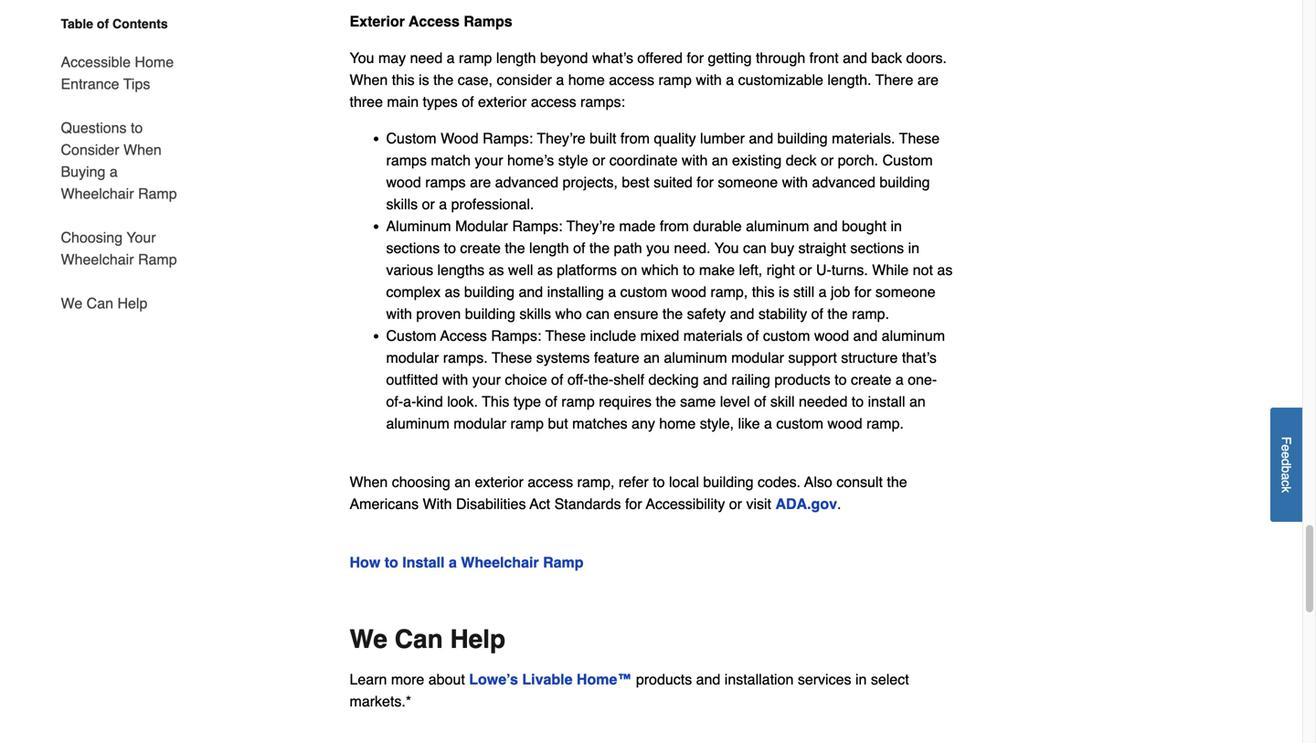Task type: vqa. For each thing, say whether or not it's contained in the screenshot.
the beyond
yes



Task type: describe. For each thing, give the bounding box(es) containing it.
lumber
[[700, 130, 745, 147]]

types
[[423, 93, 458, 110]]

to inside questions to consider when buying a wheelchair ramp
[[131, 119, 143, 136]]

codes.
[[758, 474, 801, 490]]

right
[[767, 261, 795, 278]]

complex
[[386, 283, 441, 300]]

1 vertical spatial custom
[[883, 152, 933, 169]]

buying
[[61, 163, 106, 180]]

2 vertical spatial custom
[[386, 327, 437, 344]]

exterior
[[350, 13, 405, 30]]

consult
[[837, 474, 883, 490]]

u-
[[816, 261, 832, 278]]

the up the well
[[505, 239, 525, 256]]

2 horizontal spatial modular
[[732, 349, 785, 366]]

of-
[[386, 393, 403, 410]]

buy
[[771, 239, 795, 256]]

three
[[350, 93, 383, 110]]

ramps
[[464, 13, 513, 30]]

and up existing
[[749, 130, 774, 147]]

local
[[669, 474, 699, 490]]

when inside you may need a ramp length beyond what's offered for getting through front and back doors. when this is the case, consider a home access ramp with a customizable length. there are three main types of exterior access ramps:
[[350, 71, 388, 88]]

2 vertical spatial wheelchair
[[461, 554, 539, 571]]

of up but
[[545, 393, 558, 410]]

a inside f e e d b a c k button
[[1280, 473, 1294, 480]]

how to install a wheelchair ramp
[[350, 554, 584, 571]]

1 horizontal spatial someone
[[876, 283, 936, 300]]

0 vertical spatial ramps
[[386, 152, 427, 169]]

of up platforms
[[573, 239, 586, 256]]

with down quality
[[682, 152, 708, 169]]

the up platforms
[[590, 239, 610, 256]]

with inside you may need a ramp length beyond what's offered for getting through front and back doors. when this is the case, consider a home access ramp with a customizable length. there are three main types of exterior access ramps:
[[696, 71, 722, 88]]

need
[[410, 49, 443, 66]]

for right suited
[[697, 174, 714, 191]]

0 vertical spatial in
[[891, 218, 902, 234]]

the-
[[589, 371, 614, 388]]

learn
[[350, 671, 387, 688]]

path
[[614, 239, 643, 256]]

on
[[621, 261, 638, 278]]

as right the not
[[938, 261, 953, 278]]

existing
[[732, 152, 782, 169]]

1 vertical spatial they're
[[567, 218, 615, 234]]

style
[[558, 152, 589, 169]]

decking
[[649, 371, 699, 388]]

0 vertical spatial create
[[460, 239, 501, 256]]

disabilities
[[456, 495, 526, 512]]

installing
[[547, 283, 604, 300]]

or left u-
[[799, 261, 812, 278]]

1 sections from the left
[[386, 239, 440, 256]]

job
[[831, 283, 851, 300]]

for inside you may need a ramp length beyond what's offered for getting through front and back doors. when this is the case, consider a home access ramp with a customizable length. there are three main types of exterior access ramps:
[[687, 49, 704, 66]]

ada.gov
[[776, 495, 838, 512]]

beyond
[[540, 49, 588, 66]]

a right 'like'
[[764, 415, 773, 432]]

learn more about lowe's livable home™
[[350, 671, 632, 688]]

a left one-
[[896, 371, 904, 388]]

are inside custom wood ramps: they're built from quality lumber and building materials. these ramps match your home's style or coordinate with an existing deck or porch. custom wood ramps are advanced projects, best suited for someone with advanced building skills or a professional. aluminum modular ramps: they're made from durable aluminum and bought in sections to create the length of the path you need. you can buy straight sections in various lengths as well as platforms on which to make left, right or u-turns. while not as complex as building and installing a custom wood ramp, this is still a job for someone with proven building skills who can ensure the safety and stability of the ramp. custom access ramps: these include mixed materials of custom wood and aluminum modular ramps. these systems feature an aluminum modular support structure that's outfitted with your choice of off-the-shelf decking and railing products to create a one- of-a-kind look. this type of ramp requires the same level of skill needed to install an aluminum modular ramp but matches any home style, like a custom wood ramp.
[[470, 174, 491, 191]]

the inside "when choosing an exterior access ramp, refer to local building codes. also consult the americans with disabilities act standards for accessibility or visit"
[[887, 474, 908, 490]]

ramp down type
[[511, 415, 544, 432]]

modular
[[455, 218, 508, 234]]

0 vertical spatial custom
[[386, 130, 437, 147]]

match
[[431, 152, 471, 169]]

1 vertical spatial we can help
[[350, 625, 506, 654]]

more
[[391, 671, 425, 688]]

access inside "when choosing an exterior access ramp, refer to local building codes. also consult the americans with disabilities act standards for accessibility or visit"
[[528, 474, 573, 490]]

select
[[871, 671, 910, 688]]

style,
[[700, 415, 734, 432]]

wheelchair inside questions to consider when buying a wheelchair ramp
[[61, 185, 134, 202]]

support
[[789, 349, 837, 366]]

length.
[[828, 71, 872, 88]]

standards
[[555, 495, 621, 512]]

we can help link
[[61, 282, 148, 315]]

f
[[1280, 437, 1294, 445]]

and down the well
[[519, 283, 543, 300]]

or up aluminum on the left top of the page
[[422, 196, 435, 212]]

0 vertical spatial ramp.
[[852, 305, 890, 322]]

1 vertical spatial skills
[[520, 305, 551, 322]]

of inside you may need a ramp length beyond what's offered for getting through front and back doors. when this is the case, consider a home access ramp with a customizable length. there are three main types of exterior access ramps:
[[462, 93, 474, 110]]

access inside custom wood ramps: they're built from quality lumber and building materials. these ramps match your home's style or coordinate with an existing deck or porch. custom wood ramps are advanced projects, best suited for someone with advanced building skills or a professional. aluminum modular ramps: they're made from durable aluminum and bought in sections to create the length of the path you need. you can buy straight sections in various lengths as well as platforms on which to make left, right or u-turns. while not as complex as building and installing a custom wood ramp, this is still a job for someone with proven building skills who can ensure the safety and stability of the ramp. custom access ramps: these include mixed materials of custom wood and aluminum modular ramps. these systems feature an aluminum modular support structure that's outfitted with your choice of off-the-shelf decking and railing products to create a one- of-a-kind look. this type of ramp requires the same level of skill needed to install an aluminum modular ramp but matches any home style, like a custom wood ramp.
[[440, 327, 487, 344]]

install
[[868, 393, 906, 410]]

home™
[[577, 671, 632, 688]]

make
[[699, 261, 735, 278]]

feature
[[594, 349, 640, 366]]

of left off-
[[551, 371, 564, 388]]

building up deck
[[778, 130, 828, 147]]

structure
[[841, 349, 898, 366]]

professional.
[[451, 196, 534, 212]]

home
[[135, 53, 174, 70]]

wood up support
[[815, 327, 850, 344]]

0 vertical spatial they're
[[537, 130, 586, 147]]

is inside you may need a ramp length beyond what's offered for getting through front and back doors. when this is the case, consider a home access ramp with a customizable length. there are three main types of exterior access ramps:
[[419, 71, 429, 88]]

for right job
[[855, 283, 872, 300]]

include
[[590, 327, 637, 344]]

outfitted
[[386, 371, 438, 388]]

your
[[127, 229, 156, 246]]

back
[[872, 49, 903, 66]]

0 vertical spatial access
[[609, 71, 655, 88]]

as right the well
[[538, 261, 553, 278]]

or inside "when choosing an exterior access ramp, refer to local building codes. also consult the americans with disabilities act standards for accessibility or visit"
[[729, 495, 742, 512]]

questions to consider when buying a wheelchair ramp link
[[61, 106, 183, 216]]

aluminum up 'buy'
[[746, 218, 810, 234]]

to up lengths
[[444, 239, 456, 256]]

safety
[[687, 305, 726, 322]]

exterior access ramps
[[350, 13, 513, 30]]

of right table
[[97, 16, 109, 31]]

wood down needed
[[828, 415, 863, 432]]

and right safety
[[730, 305, 755, 322]]

ramp, inside custom wood ramps: they're built from quality lumber and building materials. these ramps match your home's style or coordinate with an existing deck or porch. custom wood ramps are advanced projects, best suited for someone with advanced building skills or a professional. aluminum modular ramps: they're made from durable aluminum and bought in sections to create the length of the path you need. you can buy straight sections in various lengths as well as platforms on which to make left, right or u-turns. while not as complex as building and installing a custom wood ramp, this is still a job for someone with proven building skills who can ensure the safety and stability of the ramp. custom access ramps: these include mixed materials of custom wood and aluminum modular ramps. these systems feature an aluminum modular support structure that's outfitted with your choice of off-the-shelf decking and railing products to create a one- of-a-kind look. this type of ramp requires the same level of skill needed to install an aluminum modular ramp but matches any home style, like a custom wood ramp.
[[711, 283, 748, 300]]

0 horizontal spatial someone
[[718, 174, 778, 191]]

stability
[[759, 305, 808, 322]]

one-
[[908, 371, 937, 388]]

ramp inside questions to consider when buying a wheelchair ramp
[[138, 185, 177, 202]]

aluminum up that's
[[882, 327, 946, 344]]

ensure
[[614, 305, 659, 322]]

1 horizontal spatial can
[[395, 625, 443, 654]]

exterior inside "when choosing an exterior access ramp, refer to local building codes. also consult the americans with disabilities act standards for accessibility or visit"
[[475, 474, 524, 490]]

americans
[[350, 495, 419, 512]]

products inside custom wood ramps: they're built from quality lumber and building materials. these ramps match your home's style or coordinate with an existing deck or porch. custom wood ramps are advanced projects, best suited for someone with advanced building skills or a professional. aluminum modular ramps: they're made from durable aluminum and bought in sections to create the length of the path you need. you can buy straight sections in various lengths as well as platforms on which to make left, right or u-turns. while not as complex as building and installing a custom wood ramp, this is still a job for someone with proven building skills who can ensure the safety and stability of the ramp. custom access ramps: these include mixed materials of custom wood and aluminum modular ramps. these systems feature an aluminum modular support structure that's outfitted with your choice of off-the-shelf decking and railing products to create a one- of-a-kind look. this type of ramp requires the same level of skill needed to install an aluminum modular ramp but matches any home style, like a custom wood ramp.
[[775, 371, 831, 388]]

ada.gov link
[[776, 495, 838, 512]]

products inside products and installation services in select markets.*
[[636, 671, 692, 688]]

length inside custom wood ramps: they're built from quality lumber and building materials. these ramps match your home's style or coordinate with an existing deck or porch. custom wood ramps are advanced projects, best suited for someone with advanced building skills or a professional. aluminum modular ramps: they're made from durable aluminum and bought in sections to create the length of the path you need. you can buy straight sections in various lengths as well as platforms on which to make left, right or u-turns. while not as complex as building and installing a custom wood ramp, this is still a job for someone with proven building skills who can ensure the safety and stability of the ramp. custom access ramps: these include mixed materials of custom wood and aluminum modular ramps. these systems feature an aluminum modular support structure that's outfitted with your choice of off-the-shelf decking and railing products to create a one- of-a-kind look. this type of ramp requires the same level of skill needed to install an aluminum modular ramp but matches any home style, like a custom wood ramp.
[[529, 239, 569, 256]]

2 horizontal spatial in
[[909, 239, 920, 256]]

offered
[[638, 49, 683, 66]]

various
[[386, 261, 433, 278]]

0 vertical spatial custom
[[621, 283, 668, 300]]

left,
[[739, 261, 763, 278]]

a up ensure
[[608, 283, 617, 300]]

home inside custom wood ramps: they're built from quality lumber and building materials. these ramps match your home's style or coordinate with an existing deck or porch. custom wood ramps are advanced projects, best suited for someone with advanced building skills or a professional. aluminum modular ramps: they're made from durable aluminum and bought in sections to create the length of the path you need. you can buy straight sections in various lengths as well as platforms on which to make left, right or u-turns. while not as complex as building and installing a custom wood ramp, this is still a job for someone with proven building skills who can ensure the safety and stability of the ramp. custom access ramps: these include mixed materials of custom wood and aluminum modular ramps. these systems feature an aluminum modular support structure that's outfitted with your choice of off-the-shelf decking and railing products to create a one- of-a-kind look. this type of ramp requires the same level of skill needed to install an aluminum modular ramp but matches any home style, like a custom wood ramp.
[[660, 415, 696, 432]]

1 advanced from the left
[[495, 174, 559, 191]]

wood up safety
[[672, 283, 707, 300]]

when inside questions to consider when buying a wheelchair ramp
[[123, 141, 162, 158]]

customizable
[[738, 71, 824, 88]]

0 vertical spatial your
[[475, 152, 503, 169]]

wood up aluminum on the left top of the page
[[386, 174, 421, 191]]

0 vertical spatial these
[[900, 130, 940, 147]]

the up 'mixed'
[[663, 305, 683, 322]]

can inside table of contents element
[[87, 295, 113, 312]]

main
[[387, 93, 419, 110]]

building up bought
[[880, 174, 930, 191]]

f e e d b a c k button
[[1271, 408, 1303, 522]]

matches
[[573, 415, 628, 432]]

1 vertical spatial your
[[473, 371, 501, 388]]

or right deck
[[821, 152, 834, 169]]

turns.
[[832, 261, 869, 278]]

1 vertical spatial access
[[531, 93, 577, 110]]

materials.
[[832, 130, 896, 147]]

home inside you may need a ramp length beyond what's offered for getting through front and back doors. when this is the case, consider a home access ramp with a customizable length. there are three main types of exterior access ramps:
[[569, 71, 605, 88]]

of left skill
[[754, 393, 767, 410]]

livable
[[522, 671, 573, 688]]

doors.
[[907, 49, 947, 66]]

with up look.
[[442, 371, 468, 388]]

type
[[514, 393, 541, 410]]

in inside products and installation services in select markets.*
[[856, 671, 867, 688]]

to inside "when choosing an exterior access ramp, refer to local building codes. also consult the americans with disabilities act standards for accessibility or visit"
[[653, 474, 665, 490]]

ramp down off-
[[562, 393, 595, 410]]

a right install
[[449, 554, 457, 571]]

1 horizontal spatial we
[[350, 625, 388, 654]]

accessible home entrance tips link
[[61, 40, 183, 106]]

and up straight
[[814, 218, 838, 234]]

while
[[873, 261, 909, 278]]

of down stability
[[747, 327, 759, 344]]

suited
[[654, 174, 693, 191]]

0 vertical spatial ramps:
[[483, 130, 533, 147]]

the down decking
[[656, 393, 676, 410]]

act
[[530, 495, 551, 512]]

building up the ramps.
[[465, 305, 516, 322]]

are inside you may need a ramp length beyond what's offered for getting through front and back doors. when this is the case, consider a home access ramp with a customizable length. there are three main types of exterior access ramps:
[[918, 71, 939, 88]]

or down built
[[593, 152, 606, 169]]

1 vertical spatial create
[[851, 371, 892, 388]]

with
[[423, 495, 452, 512]]

.
[[838, 495, 842, 512]]

mixed
[[641, 327, 680, 344]]

refer
[[619, 474, 649, 490]]

ramp, inside "when choosing an exterior access ramp, refer to local building codes. also consult the americans with disabilities act standards for accessibility or visit"
[[577, 474, 615, 490]]

to left install
[[852, 393, 864, 410]]

of down still
[[812, 305, 824, 322]]

with down the "complex"
[[386, 305, 412, 322]]

accessible home entrance tips
[[61, 53, 174, 92]]



Task type: locate. For each thing, give the bounding box(es) containing it.
with
[[696, 71, 722, 88], [682, 152, 708, 169], [782, 174, 808, 191], [386, 305, 412, 322], [442, 371, 468, 388]]

and inside you may need a ramp length beyond what's offered for getting through front and back doors. when this is the case, consider a home access ramp with a customizable length. there are three main types of exterior access ramps:
[[843, 49, 868, 66]]

aluminum
[[386, 218, 451, 234]]

in left select
[[856, 671, 867, 688]]

ramps: up the well
[[512, 218, 563, 234]]

building down lengths
[[464, 283, 515, 300]]

and up same
[[703, 371, 728, 388]]

custom down skill
[[777, 415, 824, 432]]

proven
[[416, 305, 461, 322]]

is down 'need'
[[419, 71, 429, 88]]

access up 'need'
[[409, 13, 460, 30]]

this inside you may need a ramp length beyond what's offered for getting through front and back doors. when this is the case, consider a home access ramp with a customizable length. there are three main types of exterior access ramps:
[[392, 71, 415, 88]]

custom wood ramps: they're built from quality lumber and building materials. these ramps match your home's style or coordinate with an existing deck or porch. custom wood ramps are advanced projects, best suited for someone with advanced building skills or a professional. aluminum modular ramps: they're made from durable aluminum and bought in sections to create the length of the path you need. you can buy straight sections in various lengths as well as platforms on which to make left, right or u-turns. while not as complex as building and installing a custom wood ramp, this is still a job for someone with proven building skills who can ensure the safety and stability of the ramp. custom access ramps: these include mixed materials of custom wood and aluminum modular ramps. these systems feature an aluminum modular support structure that's outfitted with your choice of off-the-shelf decking and railing products to create a one- of-a-kind look. this type of ramp requires the same level of skill needed to install an aluminum modular ramp but matches any home style, like a custom wood ramp.
[[386, 130, 953, 432]]

about
[[429, 671, 465, 688]]

an down lumber
[[712, 152, 728, 169]]

1 horizontal spatial are
[[918, 71, 939, 88]]

ramp down offered
[[659, 71, 692, 88]]

0 horizontal spatial in
[[856, 671, 867, 688]]

made
[[619, 218, 656, 234]]

d
[[1280, 459, 1294, 466]]

and inside products and installation services in select markets.*
[[696, 671, 721, 688]]

built
[[590, 130, 617, 147]]

1 vertical spatial ramp.
[[867, 415, 904, 432]]

2 horizontal spatial these
[[900, 130, 940, 147]]

questions
[[61, 119, 127, 136]]

ramp.
[[852, 305, 890, 322], [867, 415, 904, 432]]

0 vertical spatial help
[[117, 295, 148, 312]]

and up length.
[[843, 49, 868, 66]]

0 horizontal spatial can
[[586, 305, 610, 322]]

1 vertical spatial custom
[[763, 327, 811, 344]]

how
[[350, 554, 381, 571]]

shelf
[[614, 371, 645, 388]]

0 vertical spatial ramp
[[138, 185, 177, 202]]

skills up aluminum on the left top of the page
[[386, 196, 418, 212]]

1 horizontal spatial modular
[[454, 415, 507, 432]]

visit
[[747, 495, 772, 512]]

1 vertical spatial help
[[450, 625, 506, 654]]

e up "b"
[[1280, 452, 1294, 459]]

0 horizontal spatial from
[[621, 130, 650, 147]]

skills left who
[[520, 305, 551, 322]]

a down getting at top
[[726, 71, 734, 88]]

they're up "style"
[[537, 130, 586, 147]]

this inside custom wood ramps: they're built from quality lumber and building materials. these ramps match your home's style or coordinate with an existing deck or porch. custom wood ramps are advanced projects, best suited for someone with advanced building skills or a professional. aluminum modular ramps: they're made from durable aluminum and bought in sections to create the length of the path you need. you can buy straight sections in various lengths as well as platforms on which to make left, right or u-turns. while not as complex as building and installing a custom wood ramp, this is still a job for someone with proven building skills who can ensure the safety and stability of the ramp. custom access ramps: these include mixed materials of custom wood and aluminum modular ramps. these systems feature an aluminum modular support structure that's outfitted with your choice of off-the-shelf decking and railing products to create a one- of-a-kind look. this type of ramp requires the same level of skill needed to install an aluminum modular ramp but matches any home style, like a custom wood ramp.
[[752, 283, 775, 300]]

advanced down "porch."
[[812, 174, 876, 191]]

we up learn
[[350, 625, 388, 654]]

home down same
[[660, 415, 696, 432]]

are
[[918, 71, 939, 88], [470, 174, 491, 191]]

wheelchair down buying
[[61, 185, 134, 202]]

2 vertical spatial in
[[856, 671, 867, 688]]

level
[[720, 393, 750, 410]]

with down getting at top
[[696, 71, 722, 88]]

exterior down consider
[[478, 93, 527, 110]]

building inside "when choosing an exterior access ramp, refer to local building codes. also consult the americans with disabilities act standards for accessibility or visit"
[[703, 474, 754, 490]]

we down choosing
[[61, 295, 82, 312]]

platforms
[[557, 261, 617, 278]]

as left the well
[[489, 261, 504, 278]]

2 vertical spatial custom
[[777, 415, 824, 432]]

an inside "when choosing an exterior access ramp, refer to local building codes. also consult the americans with disabilities act standards for accessibility or visit"
[[455, 474, 471, 490]]

wood
[[386, 174, 421, 191], [672, 283, 707, 300], [815, 327, 850, 344], [828, 415, 863, 432]]

from up coordinate
[[621, 130, 650, 147]]

1 horizontal spatial products
[[775, 371, 831, 388]]

1 vertical spatial ramps
[[425, 174, 466, 191]]

0 horizontal spatial create
[[460, 239, 501, 256]]

0 horizontal spatial are
[[470, 174, 491, 191]]

access down consider
[[531, 93, 577, 110]]

0 horizontal spatial these
[[492, 349, 532, 366]]

we inside we can help link
[[61, 295, 82, 312]]

2 vertical spatial when
[[350, 474, 388, 490]]

to
[[131, 119, 143, 136], [444, 239, 456, 256], [683, 261, 695, 278], [835, 371, 847, 388], [852, 393, 864, 410], [653, 474, 665, 490], [385, 554, 399, 571]]

0 horizontal spatial is
[[419, 71, 429, 88]]

choosing
[[61, 229, 123, 246]]

0 horizontal spatial skills
[[386, 196, 418, 212]]

a right buying
[[110, 163, 118, 180]]

0 vertical spatial is
[[419, 71, 429, 88]]

you inside custom wood ramps: they're built from quality lumber and building materials. these ramps match your home's style or coordinate with an existing deck or porch. custom wood ramps are advanced projects, best suited for someone with advanced building skills or a professional. aluminum modular ramps: they're made from durable aluminum and bought in sections to create the length of the path you need. you can buy straight sections in various lengths as well as platforms on which to make left, right or u-turns. while not as complex as building and installing a custom wood ramp, this is still a job for someone with proven building skills who can ensure the safety and stability of the ramp. custom access ramps: these include mixed materials of custom wood and aluminum modular ramps. these systems feature an aluminum modular support structure that's outfitted with your choice of off-the-shelf decking and railing products to create a one- of-a-kind look. this type of ramp requires the same level of skill needed to install an aluminum modular ramp but matches any home style, like a custom wood ramp.
[[715, 239, 739, 256]]

durable
[[693, 218, 742, 234]]

when inside "when choosing an exterior access ramp, refer to local building codes. also consult the americans with disabilities act standards for accessibility or visit"
[[350, 474, 388, 490]]

best
[[622, 174, 650, 191]]

0 horizontal spatial sections
[[386, 239, 440, 256]]

choosing
[[392, 474, 451, 490]]

1 vertical spatial these
[[546, 327, 586, 344]]

ramp inside choosing your wheelchair ramp
[[138, 251, 177, 268]]

2 vertical spatial ramp
[[543, 554, 584, 571]]

ramp up case,
[[459, 49, 492, 66]]

0 vertical spatial home
[[569, 71, 605, 88]]

not
[[913, 261, 934, 278]]

1 vertical spatial home
[[660, 415, 696, 432]]

they're up path
[[567, 218, 615, 234]]

ramp down act
[[543, 554, 584, 571]]

1 vertical spatial ramp
[[138, 251, 177, 268]]

0 vertical spatial we can help
[[61, 295, 148, 312]]

0 horizontal spatial we can help
[[61, 295, 148, 312]]

well
[[508, 261, 534, 278]]

products down support
[[775, 371, 831, 388]]

1 vertical spatial can
[[395, 625, 443, 654]]

someone down existing
[[718, 174, 778, 191]]

length up the well
[[529, 239, 569, 256]]

your down wood
[[475, 152, 503, 169]]

you inside you may need a ramp length beyond what's offered for getting through front and back doors. when this is the case, consider a home access ramp with a customizable length. there are three main types of exterior access ramps:
[[350, 49, 374, 66]]

and left installation
[[696, 671, 721, 688]]

is inside custom wood ramps: they're built from quality lumber and building materials. these ramps match your home's style or coordinate with an existing deck or porch. custom wood ramps are advanced projects, best suited for someone with advanced building skills or a professional. aluminum modular ramps: they're made from durable aluminum and bought in sections to create the length of the path you need. you can buy straight sections in various lengths as well as platforms on which to make left, right or u-turns. while not as complex as building and installing a custom wood ramp, this is still a job for someone with proven building skills who can ensure the safety and stability of the ramp. custom access ramps: these include mixed materials of custom wood and aluminum modular ramps. these systems feature an aluminum modular support structure that's outfitted with your choice of off-the-shelf decking and railing products to create a one- of-a-kind look. this type of ramp requires the same level of skill needed to install an aluminum modular ramp but matches any home style, like a custom wood ramp.
[[779, 283, 790, 300]]

a up aluminum on the left top of the page
[[439, 196, 447, 212]]

custom down materials.
[[883, 152, 933, 169]]

table of contents element
[[46, 15, 183, 315]]

these up systems
[[546, 327, 586, 344]]

and
[[843, 49, 868, 66], [749, 130, 774, 147], [814, 218, 838, 234], [519, 283, 543, 300], [730, 305, 755, 322], [854, 327, 878, 344], [703, 371, 728, 388], [696, 671, 721, 688]]

which
[[642, 261, 679, 278]]

install
[[403, 554, 445, 571]]

1 vertical spatial wheelchair
[[61, 251, 134, 268]]

ramps:
[[581, 93, 625, 110]]

the
[[434, 71, 454, 88], [505, 239, 525, 256], [590, 239, 610, 256], [663, 305, 683, 322], [828, 305, 848, 322], [656, 393, 676, 410], [887, 474, 908, 490]]

but
[[548, 415, 568, 432]]

the right consult
[[887, 474, 908, 490]]

can down choosing your wheelchair ramp
[[87, 295, 113, 312]]

ramp, down make
[[711, 283, 748, 300]]

1 vertical spatial ramp,
[[577, 474, 615, 490]]

0 vertical spatial skills
[[386, 196, 418, 212]]

2 vertical spatial ramps:
[[491, 327, 542, 344]]

1 horizontal spatial help
[[450, 625, 506, 654]]

this
[[482, 393, 510, 410]]

0 vertical spatial length
[[496, 49, 536, 66]]

custom down stability
[[763, 327, 811, 344]]

a right 'need'
[[447, 49, 455, 66]]

we
[[61, 295, 82, 312], [350, 625, 388, 654]]

projects,
[[563, 174, 618, 191]]

0 horizontal spatial modular
[[386, 349, 439, 366]]

1 vertical spatial can
[[586, 305, 610, 322]]

1 vertical spatial ramps:
[[512, 218, 563, 234]]

1 horizontal spatial from
[[660, 218, 689, 234]]

lowe's
[[469, 671, 518, 688]]

what's
[[592, 49, 634, 66]]

this down left,
[[752, 283, 775, 300]]

help down "choosing your wheelchair ramp" link
[[117, 295, 148, 312]]

2 sections from the left
[[851, 239, 904, 256]]

when
[[350, 71, 388, 88], [123, 141, 162, 158], [350, 474, 388, 490]]

custom
[[386, 130, 437, 147], [883, 152, 933, 169], [386, 327, 437, 344]]

ramp. up structure
[[852, 305, 890, 322]]

any
[[632, 415, 655, 432]]

choosing your wheelchair ramp link
[[61, 216, 183, 282]]

ramps: up home's
[[483, 130, 533, 147]]

0 vertical spatial someone
[[718, 174, 778, 191]]

0 vertical spatial you
[[350, 49, 374, 66]]

create down structure
[[851, 371, 892, 388]]

home up ramps:
[[569, 71, 605, 88]]

aluminum down materials
[[664, 349, 728, 366]]

when up americans
[[350, 474, 388, 490]]

an down 'mixed'
[[644, 349, 660, 366]]

e up d
[[1280, 445, 1294, 452]]

is
[[419, 71, 429, 88], [779, 283, 790, 300]]

can up left,
[[743, 239, 767, 256]]

wheelchair inside choosing your wheelchair ramp
[[61, 251, 134, 268]]

length inside you may need a ramp length beyond what's offered for getting through front and back doors. when this is the case, consider a home access ramp with a customizable length. there are three main types of exterior access ramps:
[[496, 49, 536, 66]]

0 horizontal spatial products
[[636, 671, 692, 688]]

0 horizontal spatial home
[[569, 71, 605, 88]]

coordinate
[[610, 152, 678, 169]]

how to install a wheelchair ramp link
[[350, 554, 584, 571]]

table of contents
[[61, 16, 168, 31]]

1 horizontal spatial we can help
[[350, 625, 506, 654]]

to right how
[[385, 554, 399, 571]]

ramps down match on the top left of the page
[[425, 174, 466, 191]]

consider
[[61, 141, 119, 158]]

with down deck
[[782, 174, 808, 191]]

for
[[687, 49, 704, 66], [697, 174, 714, 191], [855, 283, 872, 300], [625, 495, 642, 512]]

1 horizontal spatial sections
[[851, 239, 904, 256]]

1 horizontal spatial this
[[752, 283, 775, 300]]

1 vertical spatial you
[[715, 239, 739, 256]]

b
[[1280, 466, 1294, 473]]

a left job
[[819, 283, 827, 300]]

table
[[61, 16, 93, 31]]

ramp,
[[711, 283, 748, 300], [577, 474, 615, 490]]

1 vertical spatial exterior
[[475, 474, 524, 490]]

0 vertical spatial access
[[409, 13, 460, 30]]

0 vertical spatial are
[[918, 71, 939, 88]]

from
[[621, 130, 650, 147], [660, 218, 689, 234]]

1 vertical spatial in
[[909, 239, 920, 256]]

custom down main
[[386, 130, 437, 147]]

in up the not
[[909, 239, 920, 256]]

ramp, up standards
[[577, 474, 615, 490]]

questions to consider when buying a wheelchair ramp
[[61, 119, 177, 202]]

may
[[379, 49, 406, 66]]

exterior inside you may need a ramp length beyond what's offered for getting through front and back doors. when this is the case, consider a home access ramp with a customizable length. there are three main types of exterior access ramps:
[[478, 93, 527, 110]]

bought
[[842, 218, 887, 234]]

the down job
[[828, 305, 848, 322]]

0 horizontal spatial can
[[87, 295, 113, 312]]

sections
[[386, 239, 440, 256], [851, 239, 904, 256]]

a down beyond
[[556, 71, 564, 88]]

0 vertical spatial can
[[87, 295, 113, 312]]

0 vertical spatial ramp,
[[711, 283, 748, 300]]

to down the need.
[[683, 261, 695, 278]]

1 vertical spatial products
[[636, 671, 692, 688]]

0 vertical spatial wheelchair
[[61, 185, 134, 202]]

1 vertical spatial is
[[779, 283, 790, 300]]

0 vertical spatial this
[[392, 71, 415, 88]]

accessibility
[[646, 495, 725, 512]]

1 vertical spatial from
[[660, 218, 689, 234]]

to right 'refer'
[[653, 474, 665, 490]]

1 horizontal spatial is
[[779, 283, 790, 300]]

or left visit
[[729, 495, 742, 512]]

ramps:
[[483, 130, 533, 147], [512, 218, 563, 234], [491, 327, 542, 344]]

someone
[[718, 174, 778, 191], [876, 283, 936, 300]]

1 horizontal spatial skills
[[520, 305, 551, 322]]

custom up ensure
[[621, 283, 668, 300]]

your
[[475, 152, 503, 169], [473, 371, 501, 388]]

railing
[[732, 371, 771, 388]]

is left still
[[779, 283, 790, 300]]

0 horizontal spatial this
[[392, 71, 415, 88]]

front
[[810, 49, 839, 66]]

0 vertical spatial products
[[775, 371, 831, 388]]

same
[[680, 393, 716, 410]]

building
[[778, 130, 828, 147], [880, 174, 930, 191], [464, 283, 515, 300], [465, 305, 516, 322], [703, 474, 754, 490]]

0 vertical spatial we
[[61, 295, 82, 312]]

modular down this
[[454, 415, 507, 432]]

2 advanced from the left
[[812, 174, 876, 191]]

skills
[[386, 196, 418, 212], [520, 305, 551, 322]]

0 vertical spatial from
[[621, 130, 650, 147]]

also
[[805, 474, 833, 490]]

skill
[[771, 393, 795, 410]]

0 horizontal spatial advanced
[[495, 174, 559, 191]]

aluminum
[[746, 218, 810, 234], [882, 327, 946, 344], [664, 349, 728, 366], [386, 415, 450, 432]]

aluminum down a-
[[386, 415, 450, 432]]

when right 'consider'
[[123, 141, 162, 158]]

the inside you may need a ramp length beyond what's offered for getting through front and back doors. when this is the case, consider a home access ramp with a customizable length. there are three main types of exterior access ramps:
[[434, 71, 454, 88]]

we can help up about
[[350, 625, 506, 654]]

help inside table of contents element
[[117, 295, 148, 312]]

2 vertical spatial these
[[492, 349, 532, 366]]

create
[[460, 239, 501, 256], [851, 371, 892, 388]]

accessible
[[61, 53, 131, 70]]

0 vertical spatial can
[[743, 239, 767, 256]]

length up consider
[[496, 49, 536, 66]]

for inside "when choosing an exterior access ramp, refer to local building codes. also consult the americans with disabilities act standards for accessibility or visit"
[[625, 495, 642, 512]]

you may need a ramp length beyond what's offered for getting through front and back doors. when this is the case, consider a home access ramp with a customizable length. there are three main types of exterior access ramps:
[[350, 49, 947, 110]]

as down lengths
[[445, 283, 460, 300]]

of down case,
[[462, 93, 474, 110]]

0 horizontal spatial we
[[61, 295, 82, 312]]

ramps left match on the top left of the page
[[386, 152, 427, 169]]

1 vertical spatial this
[[752, 283, 775, 300]]

0 horizontal spatial ramp,
[[577, 474, 615, 490]]

through
[[756, 49, 806, 66]]

we can help inside table of contents element
[[61, 295, 148, 312]]

1 vertical spatial when
[[123, 141, 162, 158]]

1 vertical spatial length
[[529, 239, 569, 256]]

for left getting at top
[[687, 49, 704, 66]]

and up structure
[[854, 327, 878, 344]]

look.
[[447, 393, 478, 410]]

c
[[1280, 480, 1294, 487]]

someone down while
[[876, 283, 936, 300]]

1 e from the top
[[1280, 445, 1294, 452]]

2 vertical spatial access
[[528, 474, 573, 490]]

ramp up the your
[[138, 185, 177, 202]]

when up three
[[350, 71, 388, 88]]

0 horizontal spatial help
[[117, 295, 148, 312]]

products right home™
[[636, 671, 692, 688]]

tips
[[123, 75, 150, 92]]

1 vertical spatial are
[[470, 174, 491, 191]]

you
[[350, 49, 374, 66], [715, 239, 739, 256]]

porch.
[[838, 152, 879, 169]]

case,
[[458, 71, 493, 88]]

markets.*
[[350, 693, 412, 710]]

a inside questions to consider when buying a wheelchair ramp
[[110, 163, 118, 180]]

1 horizontal spatial you
[[715, 239, 739, 256]]

0 vertical spatial exterior
[[478, 93, 527, 110]]

this up main
[[392, 71, 415, 88]]

or
[[593, 152, 606, 169], [821, 152, 834, 169], [422, 196, 435, 212], [799, 261, 812, 278], [729, 495, 742, 512]]

to up needed
[[835, 371, 847, 388]]

1 horizontal spatial these
[[546, 327, 586, 344]]

2 e from the top
[[1280, 452, 1294, 459]]

access up act
[[528, 474, 573, 490]]

an down one-
[[910, 393, 926, 410]]



